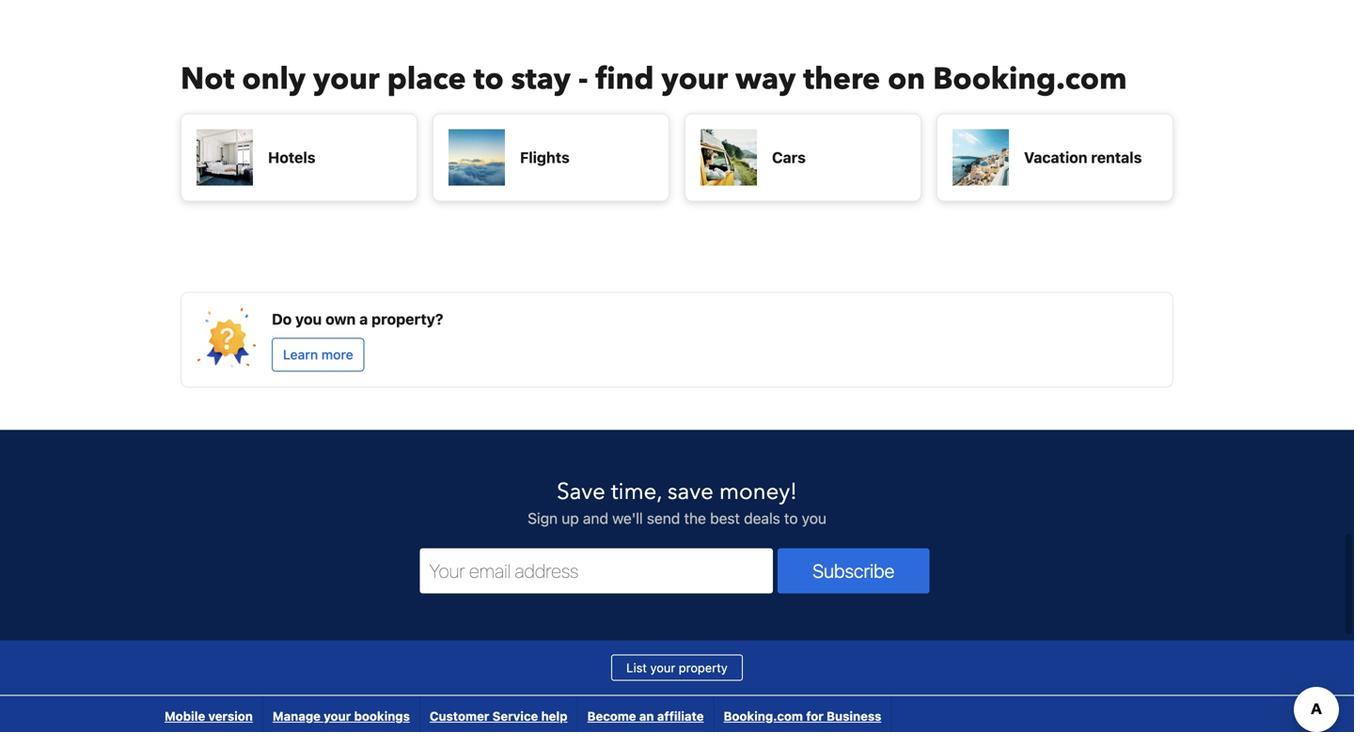 Task type: vqa. For each thing, say whether or not it's contained in the screenshot.
the top to
yes



Task type: locate. For each thing, give the bounding box(es) containing it.
list your property link
[[612, 655, 743, 681]]

customer service help
[[430, 710, 568, 724]]

up
[[562, 510, 579, 528]]

1 horizontal spatial booking.com
[[933, 59, 1127, 100]]

property?
[[372, 310, 444, 328]]

do you own a property?
[[272, 310, 444, 328]]

you right deals
[[802, 510, 827, 528]]

booking.com for business
[[724, 710, 882, 724]]

the
[[684, 510, 706, 528]]

flights link
[[433, 113, 670, 202]]

manage your bookings
[[273, 710, 410, 724]]

way
[[736, 59, 796, 100]]

1 vertical spatial to
[[784, 510, 798, 528]]

subscribe button
[[778, 549, 930, 594]]

your right manage
[[324, 710, 351, 724]]

find
[[596, 59, 654, 100]]

vacation
[[1024, 148, 1088, 166]]

0 vertical spatial to
[[474, 59, 504, 100]]

booking.com left for
[[724, 710, 803, 724]]

to inside save time, save money! sign up and we'll send the best deals to you
[[784, 510, 798, 528]]

mobile version link
[[155, 696, 262, 733]]

cars link
[[685, 113, 922, 202]]

booking.com
[[933, 59, 1127, 100], [724, 710, 803, 724]]

list
[[627, 661, 647, 675]]

to right deals
[[784, 510, 798, 528]]

not
[[181, 59, 235, 100]]

a
[[359, 310, 368, 328]]

your right list
[[650, 661, 676, 675]]

flights
[[520, 148, 570, 166]]

0 horizontal spatial you
[[295, 310, 322, 328]]

learn
[[283, 347, 318, 362]]

send
[[647, 510, 680, 528]]

booking.com for business link
[[714, 696, 891, 733]]

0 vertical spatial you
[[295, 310, 322, 328]]

your right only at the left of page
[[313, 59, 380, 100]]

sign
[[528, 510, 558, 528]]

to left stay
[[474, 59, 504, 100]]

navigation inside save time, save money! footer
[[155, 696, 892, 733]]

navigation
[[155, 696, 892, 733]]

learn more link
[[272, 338, 365, 372]]

stay
[[511, 59, 571, 100]]

cars
[[772, 148, 806, 166]]

affiliate
[[657, 710, 704, 724]]

0 horizontal spatial to
[[474, 59, 504, 100]]

1 vertical spatial you
[[802, 510, 827, 528]]

become
[[588, 710, 636, 724]]

hotels
[[268, 148, 316, 166]]

subscribe
[[813, 560, 895, 582]]

to
[[474, 59, 504, 100], [784, 510, 798, 528]]

booking.com up vacation rentals link
[[933, 59, 1127, 100]]

0 horizontal spatial booking.com
[[724, 710, 803, 724]]

vacation rentals
[[1024, 148, 1142, 166]]

only
[[242, 59, 306, 100]]

vacation rentals link
[[937, 113, 1174, 202]]

you
[[295, 310, 322, 328], [802, 510, 827, 528]]

you right the do
[[295, 310, 322, 328]]

mobile
[[165, 710, 205, 724]]

deals
[[744, 510, 781, 528]]

1 horizontal spatial to
[[784, 510, 798, 528]]

version
[[208, 710, 253, 724]]

hotels link
[[181, 113, 418, 202]]

your
[[313, 59, 380, 100], [662, 59, 728, 100], [650, 661, 676, 675], [324, 710, 351, 724]]

1 horizontal spatial you
[[802, 510, 827, 528]]

navigation containing mobile version
[[155, 696, 892, 733]]

1 vertical spatial booking.com
[[724, 710, 803, 724]]



Task type: describe. For each thing, give the bounding box(es) containing it.
and
[[583, 510, 609, 528]]

there
[[804, 59, 881, 100]]

save time, save money! footer
[[0, 429, 1355, 733]]

save
[[668, 477, 714, 508]]

save time, save money! sign up and we'll send the best deals to you
[[528, 477, 827, 528]]

not only your place to stay - find your way there on booking.com
[[181, 59, 1127, 100]]

manage
[[273, 710, 321, 724]]

customer service help link
[[420, 696, 577, 733]]

best
[[710, 510, 740, 528]]

become an affiliate link
[[578, 696, 714, 733]]

Your email address email field
[[420, 549, 773, 594]]

0 vertical spatial booking.com
[[933, 59, 1127, 100]]

manage your bookings link
[[263, 696, 419, 733]]

time,
[[611, 477, 662, 508]]

own
[[326, 310, 356, 328]]

your right find
[[662, 59, 728, 100]]

do
[[272, 310, 292, 328]]

for
[[806, 710, 824, 724]]

booking.com inside 'link'
[[724, 710, 803, 724]]

rentals
[[1091, 148, 1142, 166]]

you inside save time, save money! sign up and we'll send the best deals to you
[[802, 510, 827, 528]]

customer
[[430, 710, 490, 724]]

service
[[493, 710, 538, 724]]

bookings
[[354, 710, 410, 724]]

mobile version
[[165, 710, 253, 724]]

property
[[679, 661, 728, 675]]

learn more
[[283, 347, 353, 362]]

place
[[387, 59, 466, 100]]

an
[[639, 710, 654, 724]]

list your property
[[627, 661, 728, 675]]

help
[[541, 710, 568, 724]]

-
[[578, 59, 588, 100]]

business
[[827, 710, 882, 724]]

money!
[[719, 477, 798, 508]]

save
[[557, 477, 606, 508]]

on
[[888, 59, 926, 100]]

we'll
[[613, 510, 643, 528]]

more
[[322, 347, 353, 362]]

become an affiliate
[[588, 710, 704, 724]]



